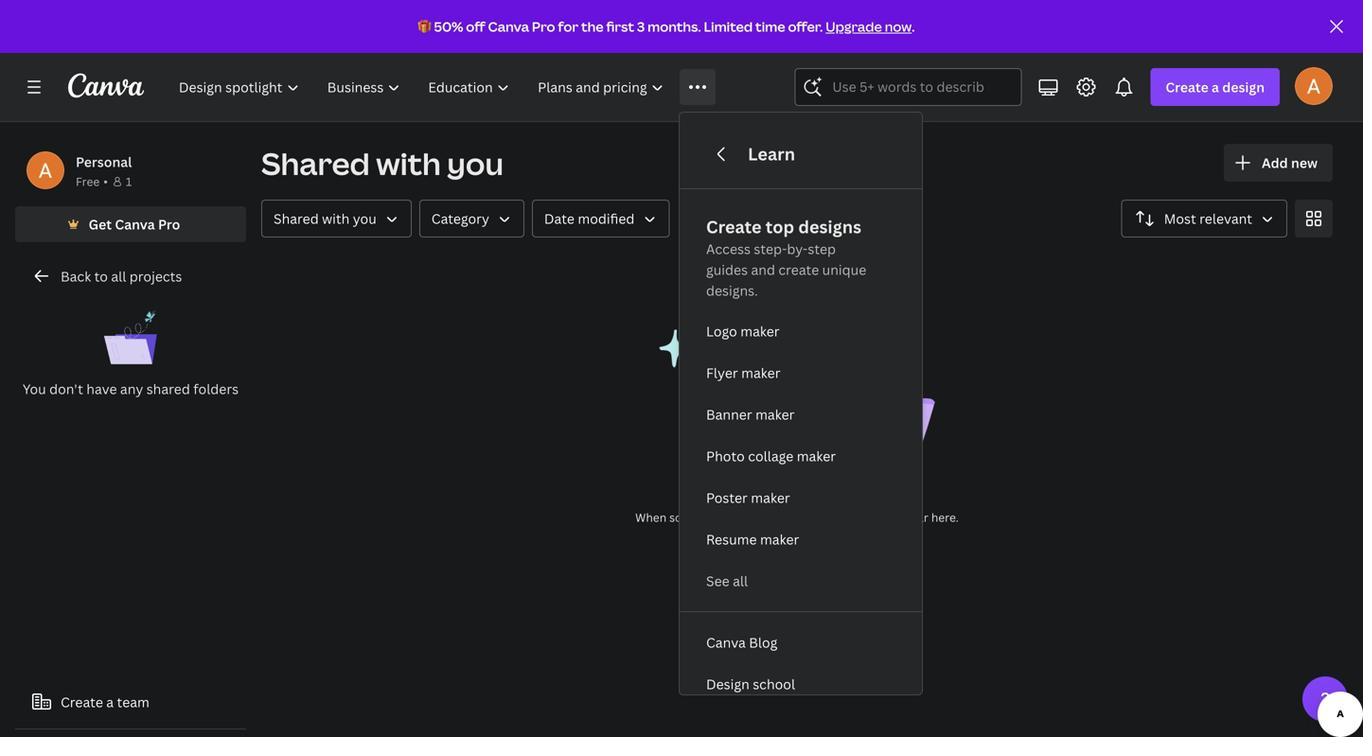 Task type: vqa. For each thing, say whether or not it's contained in the screenshot.
Text BUTTON
no



Task type: describe. For each thing, give the bounding box(es) containing it.
with inside owner button
[[322, 210, 350, 228]]

a inside no shared designs found when someone shares a design with you it will appear here.
[[761, 510, 767, 525]]

first
[[606, 18, 634, 36]]

shares
[[722, 510, 758, 525]]

canva inside button
[[115, 215, 155, 233]]

create a design button
[[1151, 68, 1280, 106]]

see all link
[[680, 562, 903, 600]]

flyer maker
[[706, 364, 781, 382]]

maker right collage
[[797, 447, 836, 465]]

photo collage maker link
[[680, 437, 903, 475]]

shared with you inside owner button
[[274, 210, 377, 228]]

designs for top
[[798, 215, 862, 239]]

resume maker
[[706, 530, 799, 548]]

most relevant
[[1164, 210, 1253, 228]]

Sort by button
[[1122, 200, 1288, 238]]

maker for flyer maker
[[741, 364, 781, 382]]

poster maker link
[[680, 479, 903, 517]]

when
[[635, 510, 667, 525]]

most
[[1164, 210, 1196, 228]]

1
[[126, 174, 132, 189]]

you inside owner button
[[353, 210, 377, 228]]

logo
[[706, 322, 737, 340]]

see all
[[706, 572, 748, 590]]

poster maker
[[706, 489, 790, 507]]

date modified
[[544, 210, 635, 228]]

canva blog link
[[680, 624, 922, 662]]

design
[[706, 675, 750, 693]]

back to all projects link
[[15, 258, 246, 295]]

free
[[76, 174, 100, 189]]

to
[[94, 267, 108, 285]]

Category button
[[419, 200, 524, 238]]

create a team
[[61, 694, 149, 712]]

unique
[[822, 261, 867, 279]]

you don't have any shared folders
[[23, 380, 239, 398]]

top
[[766, 215, 794, 239]]

0 vertical spatial shared
[[146, 380, 190, 398]]

offer.
[[788, 18, 823, 36]]

off
[[466, 18, 485, 36]]

collage
[[748, 447, 794, 465]]

maker for banner maker
[[756, 406, 795, 423]]

Owner button
[[261, 200, 412, 238]]

time
[[756, 18, 785, 36]]

add new
[[1262, 154, 1318, 172]]

shared inside owner button
[[274, 210, 319, 228]]

get canva pro button
[[15, 206, 246, 242]]

create for team
[[61, 694, 103, 712]]

3
[[637, 18, 645, 36]]

and
[[751, 261, 775, 279]]

you inside no shared designs found when someone shares a design with you it will appear here.
[[835, 510, 856, 525]]

team
[[117, 694, 149, 712]]

poster
[[706, 489, 748, 507]]

pro inside get canva pro button
[[158, 215, 180, 233]]

•
[[103, 174, 108, 189]]

design school link
[[680, 666, 922, 703]]

design inside no shared designs found when someone shares a design with you it will appear here.
[[770, 510, 806, 525]]

for
[[558, 18, 579, 36]]

step
[[808, 240, 836, 258]]

banner
[[706, 406, 752, 423]]

designs.
[[706, 282, 758, 300]]

designs for shared
[[783, 478, 846, 501]]

.
[[912, 18, 915, 36]]

will
[[869, 510, 887, 525]]

canva blog
[[706, 634, 778, 652]]

now
[[885, 18, 912, 36]]

add
[[1262, 154, 1288, 172]]

found
[[850, 478, 900, 501]]

access
[[706, 240, 751, 258]]

limited
[[704, 18, 753, 36]]

create a team button
[[15, 684, 246, 721]]

date
[[544, 210, 575, 228]]

create
[[779, 261, 819, 279]]

it
[[858, 510, 866, 525]]

someone
[[669, 510, 720, 525]]

new
[[1291, 154, 1318, 172]]

learn
[[748, 142, 795, 166]]

🎁
[[418, 18, 431, 36]]



Task type: locate. For each thing, give the bounding box(es) containing it.
no shared designs found when someone shares a design with you it will appear here.
[[635, 478, 959, 525]]

0 horizontal spatial pro
[[158, 215, 180, 233]]

get
[[89, 215, 112, 233]]

design left the apple lee icon
[[1223, 78, 1265, 96]]

create inside dropdown button
[[1166, 78, 1209, 96]]

1 vertical spatial shared
[[274, 210, 319, 228]]

create top designs access step-by-step guides and create unique designs.
[[706, 215, 867, 300]]

top level navigation element containing learn
[[167, 68, 922, 738]]

2 horizontal spatial create
[[1166, 78, 1209, 96]]

logo maker link
[[680, 312, 903, 350]]

upgrade now button
[[826, 18, 912, 36]]

upgrade
[[826, 18, 882, 36]]

2 vertical spatial you
[[835, 510, 856, 525]]

all right see
[[733, 572, 748, 590]]

shared right any
[[146, 380, 190, 398]]

pro
[[532, 18, 555, 36], [158, 215, 180, 233]]

here.
[[931, 510, 959, 525]]

by-
[[787, 240, 808, 258]]

canva right get
[[115, 215, 155, 233]]

pro left for
[[532, 18, 555, 36]]

apple lee image
[[1295, 67, 1333, 105]]

None search field
[[795, 68, 1022, 106]]

design school
[[706, 675, 795, 693]]

design
[[1223, 78, 1265, 96], [770, 510, 806, 525]]

canva left blog
[[706, 634, 746, 652]]

a inside button
[[106, 694, 114, 712]]

1 horizontal spatial shared
[[722, 478, 779, 501]]

designs inside no shared designs found when someone shares a design with you it will appear here.
[[783, 478, 846, 501]]

2 horizontal spatial with
[[809, 510, 832, 525]]

1 horizontal spatial create
[[706, 215, 762, 239]]

with
[[376, 143, 441, 184], [322, 210, 350, 228], [809, 510, 832, 525]]

2 vertical spatial create
[[61, 694, 103, 712]]

design inside create a design dropdown button
[[1223, 78, 1265, 96]]

maker right flyer
[[741, 364, 781, 382]]

step-
[[754, 240, 787, 258]]

maker inside "link"
[[751, 489, 790, 507]]

0 horizontal spatial with
[[322, 210, 350, 228]]

2 horizontal spatial canva
[[706, 634, 746, 652]]

designs inside the create top designs access step-by-step guides and create unique designs.
[[798, 215, 862, 239]]

canva
[[488, 18, 529, 36], [115, 215, 155, 233], [706, 634, 746, 652]]

2 vertical spatial a
[[106, 694, 114, 712]]

canva right off
[[488, 18, 529, 36]]

top level navigation element
[[167, 68, 922, 738], [167, 68, 749, 106]]

guides
[[706, 261, 748, 279]]

any
[[120, 380, 143, 398]]

0 horizontal spatial shared
[[146, 380, 190, 398]]

0 vertical spatial a
[[1212, 78, 1219, 96]]

0 vertical spatial all
[[111, 267, 126, 285]]

flyer maker link
[[680, 354, 903, 392]]

0 vertical spatial create
[[1166, 78, 1209, 96]]

2 vertical spatial canva
[[706, 634, 746, 652]]

months.
[[648, 18, 701, 36]]

see
[[706, 572, 730, 590]]

0 vertical spatial designs
[[798, 215, 862, 239]]

maker for resume maker
[[760, 530, 799, 548]]

have
[[86, 380, 117, 398]]

back
[[61, 267, 91, 285]]

maker for logo maker
[[741, 322, 780, 340]]

1 vertical spatial canva
[[115, 215, 155, 233]]

0 horizontal spatial a
[[106, 694, 114, 712]]

designs
[[798, 215, 862, 239], [783, 478, 846, 501]]

1 vertical spatial you
[[353, 210, 377, 228]]

design up resume maker
[[770, 510, 806, 525]]

0 vertical spatial shared with you
[[261, 143, 504, 184]]

relevant
[[1200, 210, 1253, 228]]

1 horizontal spatial all
[[733, 572, 748, 590]]

photo
[[706, 447, 745, 465]]

1 vertical spatial pro
[[158, 215, 180, 233]]

logo maker
[[706, 322, 780, 340]]

no
[[694, 478, 718, 501]]

create for designs
[[706, 215, 762, 239]]

add new button
[[1224, 144, 1333, 182]]

0 vertical spatial canva
[[488, 18, 529, 36]]

1 horizontal spatial a
[[761, 510, 767, 525]]

1 horizontal spatial canva
[[488, 18, 529, 36]]

1 vertical spatial shared with you
[[274, 210, 377, 228]]

all
[[111, 267, 126, 285], [733, 572, 748, 590]]

projects
[[130, 267, 182, 285]]

modified
[[578, 210, 635, 228]]

you
[[447, 143, 504, 184], [353, 210, 377, 228], [835, 510, 856, 525]]

1 horizontal spatial you
[[447, 143, 504, 184]]

get canva pro
[[89, 215, 180, 233]]

you
[[23, 380, 46, 398]]

a for team
[[106, 694, 114, 712]]

1 vertical spatial shared
[[722, 478, 779, 501]]

2 horizontal spatial you
[[835, 510, 856, 525]]

🎁 50% off canva pro for the first 3 months. limited time offer. upgrade now .
[[418, 18, 915, 36]]

banner maker
[[706, 406, 795, 423]]

shared inside no shared designs found when someone shares a design with you it will appear here.
[[722, 478, 779, 501]]

create
[[1166, 78, 1209, 96], [706, 215, 762, 239], [61, 694, 103, 712]]

with inside no shared designs found when someone shares a design with you it will appear here.
[[809, 510, 832, 525]]

0 vertical spatial shared
[[261, 143, 370, 184]]

folders
[[193, 380, 239, 398]]

shared up shares
[[722, 478, 779, 501]]

free •
[[76, 174, 108, 189]]

personal
[[76, 153, 132, 171]]

1 vertical spatial a
[[761, 510, 767, 525]]

designs down photo collage maker link
[[783, 478, 846, 501]]

menu inside the top level navigation element
[[680, 113, 922, 738]]

maker down no shared designs found when someone shares a design with you it will appear here.
[[760, 530, 799, 548]]

menu
[[680, 113, 922, 738]]

1 vertical spatial all
[[733, 572, 748, 590]]

all right "to"
[[111, 267, 126, 285]]

maker for poster maker
[[751, 489, 790, 507]]

0 vertical spatial design
[[1223, 78, 1265, 96]]

shared
[[261, 143, 370, 184], [274, 210, 319, 228]]

a for design
[[1212, 78, 1219, 96]]

1 vertical spatial create
[[706, 215, 762, 239]]

appear
[[890, 510, 929, 525]]

0 vertical spatial you
[[447, 143, 504, 184]]

school
[[753, 675, 795, 693]]

designs up step
[[798, 215, 862, 239]]

0 horizontal spatial all
[[111, 267, 126, 285]]

0 vertical spatial with
[[376, 143, 441, 184]]

2 horizontal spatial a
[[1212, 78, 1219, 96]]

2 vertical spatial with
[[809, 510, 832, 525]]

pro up the projects
[[158, 215, 180, 233]]

resume
[[706, 530, 757, 548]]

category
[[432, 210, 489, 228]]

0 horizontal spatial create
[[61, 694, 103, 712]]

shared
[[146, 380, 190, 398], [722, 478, 779, 501]]

shared with you
[[261, 143, 504, 184], [274, 210, 377, 228]]

0 horizontal spatial canva
[[115, 215, 155, 233]]

menu containing learn
[[680, 113, 922, 738]]

Search search field
[[833, 69, 984, 105]]

0 vertical spatial pro
[[532, 18, 555, 36]]

create for design
[[1166, 78, 1209, 96]]

maker up shares
[[751, 489, 790, 507]]

create inside button
[[61, 694, 103, 712]]

create inside the create top designs access step-by-step guides and create unique designs.
[[706, 215, 762, 239]]

0 horizontal spatial design
[[770, 510, 806, 525]]

canva inside menu
[[706, 634, 746, 652]]

1 horizontal spatial design
[[1223, 78, 1265, 96]]

1 vertical spatial design
[[770, 510, 806, 525]]

flyer
[[706, 364, 738, 382]]

Date modified button
[[532, 200, 670, 238]]

don't
[[49, 380, 83, 398]]

maker up photo collage maker
[[756, 406, 795, 423]]

1 horizontal spatial pro
[[532, 18, 555, 36]]

resume maker link
[[680, 521, 903, 559]]

the
[[581, 18, 604, 36]]

photo collage maker
[[706, 447, 836, 465]]

1 vertical spatial designs
[[783, 478, 846, 501]]

1 vertical spatial with
[[322, 210, 350, 228]]

1 horizontal spatial with
[[376, 143, 441, 184]]

back to all projects
[[61, 267, 182, 285]]

create a design
[[1166, 78, 1265, 96]]

maker right "logo"
[[741, 322, 780, 340]]

0 horizontal spatial you
[[353, 210, 377, 228]]

50%
[[434, 18, 463, 36]]

blog
[[749, 634, 778, 652]]

a inside dropdown button
[[1212, 78, 1219, 96]]

banner maker link
[[680, 396, 903, 434]]



